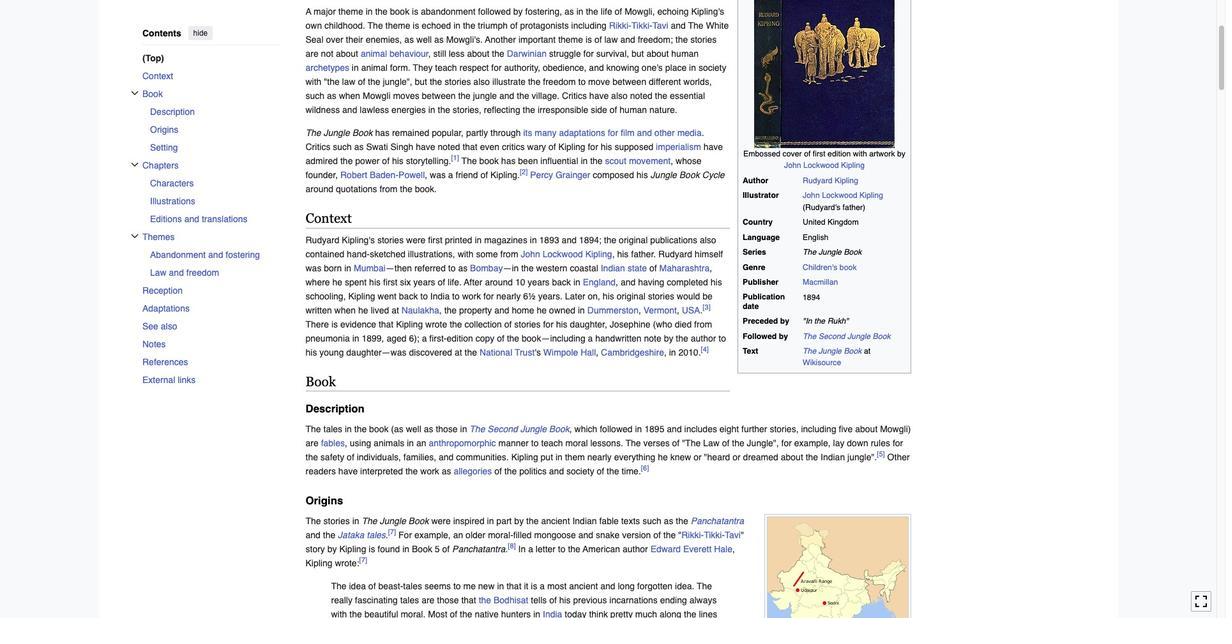 Task type: vqa. For each thing, say whether or not it's contained in the screenshot.


Task type: describe. For each thing, give the bounding box(es) containing it.
0 horizontal spatial theme
[[338, 6, 363, 16]]

died
[[675, 319, 692, 329]]

[4] link
[[701, 345, 709, 354]]

0 horizontal spatial freedom
[[186, 267, 219, 278]]

book inside " story by kipling is found in book 5 of
[[412, 544, 432, 555]]

the up story
[[323, 530, 335, 540]]

usa
[[682, 305, 700, 315]]

[5] link
[[877, 450, 885, 459]]

the up the edward in the bottom right of the page
[[664, 530, 676, 540]]

stories, inside , which followed in 1895 and includes eight further stories, including five about mowgli) are
[[770, 424, 799, 434]]

another
[[485, 34, 516, 44]]

in left 1893
[[530, 235, 537, 245]]

freedom;
[[638, 34, 673, 44]]

texts
[[621, 516, 640, 526]]

partly
[[466, 128, 488, 138]]

darwinian link
[[507, 48, 547, 59]]

in up families,
[[407, 438, 414, 448]]

years.
[[538, 291, 563, 301]]

printed
[[445, 235, 472, 245]]

he inside naulakha , the property and home he owned in dummerston , vermont , usa . [3]
[[537, 305, 547, 315]]

his inside . critics such as swati singh have noted that even critics wary of kipling for his supposed
[[601, 142, 612, 152]]

at inside there is evidence that kipling wrote the collection of stories for his daughter, josephine (who died from pneumonia in 1899, aged 6); a first-edition copy of the book—including a handwritten note by the author to his young daughter—was discovered at the
[[455, 347, 462, 357]]

his inside , where he spent his first six years of life. after around 10 years back in
[[369, 277, 381, 287]]

the down copy
[[465, 347, 477, 357]]

jungle down rukh"
[[847, 332, 871, 341]]

has for been
[[501, 156, 516, 166]]

in right archetypes
[[352, 62, 359, 73]]

many
[[535, 128, 557, 138]]

work inside other readers have interpreted the work as
[[420, 466, 439, 476]]

2 years from the left
[[528, 277, 550, 287]]

jungle".
[[848, 452, 877, 462]]

the right the wrote at the left bottom
[[450, 319, 462, 329]]

lockwood inside embossed cover of first edition with artwork by john lockwood kipling
[[804, 161, 839, 170]]

. inside the panchatantra . [8] in a letter to the american author edward everett hale
[[505, 544, 508, 555]]

to inside there is evidence that kipling wrote the collection of stories for his daughter, josephine (who died from pneumonia in 1899, aged 6); a first-edition copy of the book—including a handwritten note by the author to his young daughter—was discovered at the
[[719, 333, 726, 343]]

is left abandonment
[[412, 6, 418, 16]]

date
[[743, 302, 759, 311]]

the jungle book at wikisource
[[803, 347, 871, 368]]

obedience,
[[543, 62, 587, 73]]

tavi inside the stories in the jungle book were inspired in part by the ancient indian fable texts such as the panchatantra and the jataka tales . [7] for example, an older moral-filled mongoose and snake version of the " rikki-tikki-tavi
[[725, 530, 741, 540]]

the up fables link
[[306, 424, 321, 434]]

the inside and the white seal over their enemies, as well as mowgli's. another important theme is of law and freedom; the stories are not about
[[676, 34, 688, 44]]

1 horizontal spatial theme
[[385, 20, 410, 30]]

and left the lawless
[[342, 105, 357, 115]]

jungle inside the jungle book at wikisource
[[819, 347, 842, 356]]

as inside the stories in the jungle book were inspired in part by the ancient indian fable texts such as the panchatantra and the jataka tales . [7] for example, an older moral-filled mongoose and snake version of the " rikki-tikki-tavi
[[664, 516, 673, 526]]

1 vertical spatial the second jungle book link
[[470, 424, 570, 434]]

the up nature.
[[655, 90, 667, 101]]

of up having
[[650, 263, 657, 273]]

for inside . critics such as swati singh have noted that even critics wary of kipling for his supposed
[[588, 142, 598, 152]]

a right 6);
[[422, 333, 427, 343]]

[1] link
[[451, 153, 459, 162]]

from inside robert baden-powell , was a friend of kipling. [2] percy grainger composed his jungle book cycle around quotations from the book.
[[380, 184, 398, 194]]

book inside 'link'
[[142, 88, 163, 99]]

, inside , which followed in 1895 and includes eight further stories, including five about mowgli) are
[[570, 424, 572, 434]]

and down echoing
[[671, 20, 686, 30]]

for inside in animal form. they teach respect for authority, obedience, and knowing one's place in society with "the law of the jungle", but the stories also illustrate the freedom to move between different worlds, such as when mowgli moves between the jungle and the village. critics have also noted the essential wildness and lawless energies in the stories, reflecting the irresponsible side of human nature.
[[491, 62, 502, 73]]

noted inside . critics such as swati singh have noted that even critics wary of kipling for his supposed
[[438, 142, 460, 152]]

the up 10
[[521, 263, 534, 273]]

in inside national trust 's wimpole hall , cambridgeshire , in 2010. [4]
[[669, 347, 676, 357]]

anthropomorphic link
[[429, 438, 496, 448]]

scout movement link
[[605, 156, 671, 166]]

the down eight
[[732, 438, 745, 448]]

kipling inside there is evidence that kipling wrote the collection of stories for his daughter, josephine (who died from pneumonia in 1899, aged 6); a first-edition copy of the book—including a handwritten note by the author to his young daughter—was discovered at the
[[396, 319, 423, 329]]

through
[[491, 128, 521, 138]]

and up move
[[589, 62, 604, 73]]

founder,
[[306, 170, 338, 180]]

the down illustrate
[[517, 90, 529, 101]]

as up life.
[[458, 263, 468, 273]]

jungle up manner
[[520, 424, 547, 434]]

to inside manner to teach moral lessons. the verses of "the law of the jungle", for example, lay down rules for the safety of individuals, families, and communities. kipling put in them nearly everything he knew or "heard or dreamed about the indian jungle".
[[531, 438, 539, 448]]

2 or from the left
[[733, 452, 741, 462]]

and up story
[[306, 530, 321, 540]]

in inside naulakha , the property and home he owned in dummerston , vermont , usa . [3]
[[578, 305, 585, 315]]

(rudyard's
[[803, 203, 841, 212]]

the left the native
[[460, 609, 472, 618]]

the up the native
[[479, 595, 491, 606]]

the up story
[[306, 516, 321, 526]]

first inside rudyard kipling's stories were first printed in magazines in 1893 and 1894; the original publications also contained hand-sketched illustrations, with some from
[[428, 235, 443, 245]]

some
[[476, 249, 498, 259]]

1899,
[[362, 333, 384, 343]]

a
[[306, 6, 311, 16]]

other readers have interpreted the work as
[[306, 452, 910, 476]]

book inside a major theme in the book is abandonment followed by fostering, as in the life of mowgli, echoing kipling's own childhood. the theme is echoed in the triumph of protagonists including
[[390, 6, 410, 16]]

the left life
[[586, 6, 598, 16]]

0 vertical spatial those
[[436, 424, 458, 434]]

also up jungle
[[474, 76, 490, 87]]

0 horizontal spatial between
[[422, 90, 456, 101]]

are inside , which followed in 1895 and includes eight further stories, including five about mowgli) are
[[306, 438, 319, 448]]

that inside . critics such as swati singh have noted that even critics wary of kipling for his supposed
[[463, 142, 478, 152]]

5
[[435, 544, 440, 555]]

the inside other readers have interpreted the work as
[[406, 466, 418, 476]]

tales left seems
[[403, 581, 422, 592]]

in inside manner to teach moral lessons. the verses of "the law of the jungle", for example, lay down rules for the safety of individuals, families, and communities. kipling put in them nearly everything he knew or "heard or dreamed about the indian jungle".
[[556, 452, 563, 462]]

1 vertical spatial description
[[306, 402, 365, 415]]

jungle down wildness
[[324, 128, 350, 138]]

rikki- inside the stories in the jungle book were inspired in part by the ancient indian fable texts such as the panchatantra and the jataka tales . [7] for example, an older moral-filled mongoose and snake version of the " rikki-tikki-tavi
[[682, 530, 704, 540]]

animal inside animal behaviour , still less about the darwinian struggle for survival, but about human archetypes
[[361, 48, 387, 59]]

around inside robert baden-powell , was a friend of kipling. [2] percy grainger composed his jungle book cycle around quotations from the book.
[[306, 184, 333, 194]]

father)
[[843, 203, 866, 212]]

followed inside , which followed in 1895 and includes eight further stories, including five about mowgli) are
[[600, 424, 633, 434]]

society inside in animal form. they teach respect for authority, obedience, and knowing one's place in society with "the law of the jungle", but the stories also illustrate the freedom to move between different worlds, such as when mowgli moves between the jungle and the village. critics have also noted the essential wildness and lawless energies in the stories, reflecting the irresponsible side of human nature.
[[699, 62, 727, 73]]

society inside allegories of the politics and society of the time. [6]
[[567, 466, 594, 476]]

fostering
[[225, 249, 260, 260]]

of right side
[[610, 105, 617, 115]]

as inside other readers have interpreted the work as
[[442, 466, 451, 476]]

rudyard for rudyard kipling's stories were first printed in magazines in 1893 and 1894; the original publications also contained hand-sketched illustrations, with some from
[[306, 235, 339, 245]]

the down the they
[[430, 76, 442, 87]]

1 vertical spatial [7] link
[[359, 556, 367, 565]]

(top) link
[[142, 49, 290, 67]]

setting
[[150, 142, 178, 152]]

of right life
[[615, 6, 622, 16]]

1 vertical spatial rikki-tikki-tavi link
[[682, 530, 741, 540]]

book inside '[1] the book has been influential in the scout movement'
[[479, 156, 499, 166]]

long
[[618, 581, 635, 592]]

the left politics
[[504, 466, 517, 476]]

themes
[[142, 232, 174, 242]]

of inside embossed cover of first edition with artwork by john lockwood kipling
[[804, 149, 811, 158]]

kipling up john lockwood kipling (rudyard's father)
[[835, 176, 858, 185]]

[4]
[[701, 345, 709, 354]]

kipling inside " story by kipling is found in book 5 of
[[339, 544, 366, 555]]

nearly inside manner to teach moral lessons. the verses of "the law of the jungle", for example, lay down rules for the safety of individuals, families, and communities. kipling put in them nearly everything he knew or "heard or dreamed about the indian jungle".
[[587, 452, 612, 462]]

maharashtra link
[[660, 263, 710, 273]]

law inside in animal form. they teach respect for authority, obedience, and knowing one's place in society with "the law of the jungle", but the stories also illustrate the freedom to move between different worlds, such as when mowgli moves between the jungle and the village. critics have also noted the essential wildness and lawless energies in the stories, reflecting the irresponsible side of human nature.
[[342, 76, 356, 87]]

john lockwood kipling link for embossed
[[784, 161, 865, 170]]

about down the 'freedom;'
[[647, 48, 669, 59]]

with inside embossed cover of first edition with artwork by john lockwood kipling
[[853, 149, 867, 158]]

1 vertical spatial well
[[406, 424, 421, 434]]

0 vertical spatial indian
[[601, 263, 625, 273]]

's
[[535, 347, 541, 357]]

a inside the idea of beast-tales seems to me new in that it is a most ancient and long forgotten idea. the really fascinating tales are those that
[[540, 581, 545, 592]]

with inside rudyard kipling's stories were first printed in magazines in 1893 and 1894; the original publications also contained hand-sketched illustrations, with some from
[[458, 249, 474, 259]]

book inside the jungle book at wikisource
[[844, 347, 862, 356]]

which
[[575, 424, 597, 434]]

the inside the panchatantra . [8] in a letter to the american author edward everett hale
[[568, 544, 581, 555]]

also down the knowing
[[611, 90, 628, 101]]

animal inside in animal form. they teach respect for authority, obedience, and knowing one's place in society with "the law of the jungle", but the stories also illustrate the freedom to move between different worlds, such as when mowgli moves between the jungle and the village. critics have also noted the essential wildness and lawless energies in the stories, reflecting the irresponsible side of human nature.
[[361, 62, 388, 73]]

illustrate
[[492, 76, 526, 87]]

for left film
[[608, 128, 618, 138]]

rudyard kipling
[[803, 176, 858, 185]]

panchatantra inside the stories in the jungle book were inspired in part by the ancient indian fable texts such as the panchatantra and the jataka tales . [7] for example, an older moral-filled mongoose and snake version of the " rikki-tikki-tavi
[[691, 516, 744, 526]]

rudyard inside , his father. rudyard himself was born in
[[659, 249, 692, 259]]

of down communities.
[[495, 466, 502, 476]]

irresponsible
[[538, 105, 588, 115]]

wimpole hall link
[[543, 347, 596, 357]]

references
[[142, 357, 188, 367]]

its
[[523, 128, 532, 138]]

to inside in animal form. they teach respect for authority, obedience, and knowing one's place in society with "the law of the jungle", but the stories also illustrate the freedom to move between different worlds, such as when mowgli moves between the jungle and the village. critics have also noted the essential wildness and lawless energies in the stories, reflecting the irresponsible side of human nature.
[[578, 76, 586, 87]]

the up mowgli
[[368, 76, 380, 87]]

panchatantra inside the panchatantra . [8] in a letter to the american author edward everett hale
[[452, 544, 505, 555]]

fables link
[[321, 438, 345, 448]]

the up really
[[331, 581, 347, 592]]

about inside and the white seal over their enemies, as well as mowgli's. another important theme is of law and freedom; the stories are not about
[[336, 48, 358, 59]]

in left life
[[577, 6, 583, 16]]

external
[[142, 375, 175, 385]]

in right energies
[[428, 105, 435, 115]]

maharashtra
[[660, 263, 710, 273]]

wary
[[527, 142, 546, 152]]

the up the anthropomorphic
[[470, 424, 485, 434]]

life.
[[448, 277, 462, 287]]

mowgli's.
[[446, 34, 483, 44]]

jungle inside robert baden-powell , was a friend of kipling. [2] percy grainger composed his jungle book cycle around quotations from the book.
[[651, 170, 677, 180]]

his up be
[[711, 277, 722, 287]]

about inside manner to teach moral lessons. the verses of "the law of the jungle", for example, lay down rules for the safety of individuals, families, and communities. kipling put in them nearly everything he knew or "heard or dreamed about the indian jungle".
[[781, 452, 803, 462]]

been
[[518, 156, 538, 166]]

and right film
[[637, 128, 652, 138]]

, inside robert baden-powell , was a friend of kipling. [2] percy grainger composed his jungle book cycle around quotations from the book.
[[425, 170, 427, 180]]

book—including
[[522, 333, 585, 343]]

the inside naulakha , the property and home he owned in dummerston , vermont , usa . [3]
[[444, 305, 457, 315]]

rules
[[871, 438, 890, 448]]

of up "knew"
[[672, 438, 680, 448]]

rudyard kipling's stories were first printed in magazines in 1893 and 1894; the original publications also contained hand-sketched illustrations, with some from
[[306, 235, 716, 259]]

0 horizontal spatial tavi
[[653, 20, 668, 30]]

nearly inside , and having completed his schooling, kipling went back to india to work for nearly 6½ years. later on, his original stories would be written when he lived at
[[496, 291, 521, 301]]

critics inside . critics such as swati singh have noted that even critics wary of kipling for his supposed
[[306, 142, 330, 152]]

john for john lockwood kipling (rudyard's father)
[[803, 191, 820, 200]]

. inside . critics such as swati singh have noted that even critics wary of kipling for his supposed
[[702, 128, 704, 138]]

for up other
[[893, 438, 903, 448]]

the down wildness
[[306, 128, 321, 138]]

the up filled
[[526, 516, 539, 526]]

after
[[464, 277, 483, 287]]

are inside and the white seal over their enemies, as well as mowgli's. another important theme is of law and freedom; the stories are not about
[[306, 48, 319, 59]]

the up edward everett hale link
[[676, 516, 688, 526]]

his inside tells of his previous incarnations ending always with the beautiful moral. most of the native hunters in
[[559, 595, 571, 606]]

cycle
[[702, 170, 725, 180]]

, and having completed his schooling, kipling went back to india to work for nearly 6½ years. later on, his original stories would be written when he lived at
[[306, 277, 722, 315]]

a major theme in the book is abandonment followed by fostering, as in the life of mowgli, echoing kipling's own childhood. the theme is echoed in the triumph of protagonists including
[[306, 6, 724, 30]]

reception
[[142, 285, 182, 295]]

0 vertical spatial rikki-tikki-tavi link
[[609, 20, 668, 30]]

fostering,
[[525, 6, 562, 16]]

kipling down 1894;
[[585, 249, 612, 259]]

and down illustrate
[[499, 90, 514, 101]]

includes
[[684, 424, 717, 434]]

village.
[[532, 90, 560, 101]]

in up enemies,
[[366, 6, 373, 16]]

wikisource link
[[803, 359, 841, 368]]

contained
[[306, 249, 344, 259]]

put
[[541, 452, 553, 462]]

of up mowgli
[[358, 76, 365, 87]]

0 vertical spatial description
[[150, 106, 195, 117]]

for right jungle",
[[782, 438, 792, 448]]

by inside the stories in the jungle book were inspired in part by the ancient indian fable texts such as the panchatantra and the jataka tales . [7] for example, an older moral-filled mongoose and snake version of the " rikki-tikki-tavi
[[514, 516, 524, 526]]

, down handwritten
[[596, 347, 599, 357]]

10
[[515, 277, 525, 287]]

seems
[[425, 581, 451, 592]]

one's
[[642, 62, 663, 73]]

original inside rudyard kipling's stories were first printed in magazines in 1893 and 1894; the original publications also contained hand-sketched illustrations, with some from
[[619, 235, 648, 245]]

1 horizontal spatial second
[[819, 332, 845, 341]]

other
[[655, 128, 675, 138]]

author inside the panchatantra . [8] in a letter to the american author edward everett hale
[[623, 544, 648, 555]]

x small image
[[131, 232, 138, 240]]

0 horizontal spatial [7]
[[359, 556, 367, 565]]

american
[[583, 544, 620, 555]]

the right "in
[[814, 317, 825, 326]]

magazines
[[484, 235, 528, 245]]

1 horizontal spatial [7] link
[[388, 528, 396, 537]]

" inside " story by kipling is found in book 5 of
[[741, 530, 744, 540]]

the left time.
[[607, 466, 619, 476]]

1895
[[645, 424, 665, 434]]

rudyard kipling link
[[803, 176, 858, 185]]

his left young on the bottom left of the page
[[306, 347, 317, 357]]

in up mowgli's.
[[454, 20, 461, 30]]

kingdom
[[828, 218, 859, 227]]

time.
[[622, 466, 641, 476]]

and inside 'link'
[[208, 249, 223, 260]]

and right editions
[[184, 214, 199, 224]]

of right most
[[450, 609, 457, 618]]

0 vertical spatial law
[[150, 267, 166, 278]]

, left using
[[345, 438, 347, 448]]

over
[[326, 34, 343, 44]]

0 vertical spatial the second jungle book link
[[803, 332, 891, 341]]

of down using
[[347, 452, 354, 462]]

, inside , where he spent his first six years of life. after around 10 years back in
[[710, 263, 712, 273]]

note
[[644, 333, 662, 343]]

tales up 'moral.' on the bottom left of the page
[[400, 595, 419, 606]]

his inside have admired the power of his storytelling.
[[392, 156, 404, 166]]

and the white seal over their enemies, as well as mowgli's. another important theme is of law and freedom; the stories are not about
[[306, 20, 729, 59]]

children's book
[[803, 263, 857, 272]]

around inside , where he spent his first six years of life. after around 10 years back in
[[485, 277, 513, 287]]

popular,
[[432, 128, 464, 138]]

editions and translations
[[150, 214, 247, 224]]

and up the panchatantra . [8] in a letter to the american author edward everett hale
[[579, 530, 593, 540]]

the up the jataka tales link
[[362, 516, 377, 526]]

the left jungle
[[458, 90, 471, 101]]

in inside , his father. rudyard himself was born in
[[344, 263, 351, 273]]

the down died
[[676, 333, 688, 343]]

the up enemies,
[[375, 6, 388, 16]]

new
[[478, 581, 495, 592]]

that left it
[[507, 581, 522, 592]]

stories inside and the white seal over their enemies, as well as mowgli's. another important theme is of law and freedom; the stories are not about
[[691, 34, 717, 44]]

external links
[[142, 375, 195, 385]]

1 horizontal spatial between
[[613, 76, 646, 87]]

kipling inside john lockwood kipling (rudyard's father)
[[860, 191, 883, 200]]

and inside , which followed in 1895 and includes eight further stories, including five about mowgli) are
[[667, 424, 682, 434]]

as up behaviour
[[405, 34, 414, 44]]

wildness
[[306, 105, 340, 115]]

coastal
[[570, 263, 598, 273]]

his inside robert baden-powell , was a friend of kipling. [2] percy grainger composed his jungle book cycle around quotations from the book.
[[637, 170, 648, 180]]

law and freedom link
[[150, 263, 280, 281]]

, left 2010. on the right bottom of page
[[664, 347, 667, 357]]

tales up fables link
[[324, 424, 342, 434]]

archetypes
[[306, 62, 349, 73]]

0 vertical spatial tikki-
[[632, 20, 653, 30]]

a up national trust 's wimpole hall , cambridgeshire , in 2010. [4] at the bottom of the page
[[588, 333, 593, 343]]

, his father. rudyard himself was born in
[[306, 249, 723, 273]]

film
[[621, 128, 635, 138]]

own
[[306, 20, 322, 30]]

as up still
[[434, 34, 444, 44]]

theme inside and the white seal over their enemies, as well as mowgli's. another important theme is of law and freedom; the stories are not about
[[558, 34, 583, 44]]

those inside the idea of beast-tales seems to me new in that it is a most ancient and long forgotten idea. the really fascinating tales are those that
[[437, 595, 459, 606]]

rudyard for rudyard kipling
[[803, 176, 833, 185]]

in up some
[[475, 235, 482, 245]]

book up animals
[[369, 424, 389, 434]]

the up popular,
[[438, 105, 450, 115]]

the down english
[[803, 248, 816, 257]]

his right on,
[[603, 291, 614, 301]]

, up josephine
[[639, 305, 641, 315]]

fullscreen image
[[1195, 596, 1208, 608]]

everett
[[683, 544, 712, 555]]

about up the respect
[[467, 48, 490, 59]]

of down manner to teach moral lessons. the verses of "the law of the jungle", for example, lay down rules for the safety of individuals, families, and communities. kipling put in them nearly everything he knew or "heard or dreamed about the indian jungle".
[[597, 466, 604, 476]]

1 vertical spatial context
[[306, 211, 352, 226]]

them
[[565, 452, 585, 462]]

0 vertical spatial origins
[[150, 124, 178, 134]]

the left jungle".
[[806, 452, 818, 462]]

the up mowgli's.
[[463, 20, 475, 30]]

kipling inside manner to teach moral lessons. the verses of "the law of the jungle", for example, lay down rules for the safety of individuals, families, and communities. kipling put in them nearly everything he knew or "heard or dreamed about the indian jungle".
[[511, 452, 538, 462]]

schooling,
[[306, 291, 346, 301]]

that down me
[[461, 595, 476, 606]]

john inside embossed cover of first edition with artwork by john lockwood kipling
[[784, 161, 801, 170]]

1 vertical spatial second
[[488, 424, 518, 434]]

supposed
[[615, 142, 654, 152]]

of right tells
[[549, 595, 557, 606]]

from inside there is evidence that kipling wrote the collection of stories for his daughter, josephine (who died from pneumonia in 1899, aged 6); a first-edition copy of the book—including a handwritten note by the author to his young daughter—was discovered at the
[[694, 319, 712, 329]]

and down abandonment
[[169, 267, 184, 278]]

ancient inside the stories in the jungle book were inspired in part by the ancient indian fable texts such as the panchatantra and the jataka tales . [7] for example, an older moral-filled mongoose and snake version of the " rikki-tikki-tavi
[[541, 516, 570, 526]]



Task type: locate. For each thing, give the bounding box(es) containing it.
version
[[622, 530, 651, 540]]

0 horizontal spatial such
[[306, 90, 325, 101]]

tikki- down panchatantra link
[[704, 530, 725, 540]]

0 vertical spatial lockwood
[[804, 161, 839, 170]]

1 horizontal spatial was
[[430, 170, 446, 180]]

a inside the panchatantra . [8] in a letter to the american author edward everett hale
[[528, 544, 533, 555]]

but down the they
[[415, 76, 427, 87]]

and inside the idea of beast-tales seems to me new in that it is a most ancient and long forgotten idea. the really fascinating tales are those that
[[601, 581, 615, 592]]

of right idea
[[368, 581, 376, 592]]

about inside , which followed in 1895 and includes eight further stories, including five about mowgli) are
[[855, 424, 878, 434]]

0 horizontal spatial rikki-
[[609, 20, 632, 30]]

me
[[463, 581, 476, 592]]

0 horizontal spatial john
[[521, 249, 540, 259]]

influential
[[541, 156, 578, 166]]

of right collection
[[504, 319, 512, 329]]

nearly down lessons.
[[587, 452, 612, 462]]

mowgli,
[[625, 6, 655, 16]]

1 vertical spatial panchatantra
[[452, 544, 505, 555]]

1 horizontal spatial law
[[605, 34, 618, 44]]

human up place in the top of the page
[[671, 48, 699, 59]]

1 vertical spatial society
[[567, 466, 594, 476]]

1 vertical spatial x small image
[[131, 161, 138, 168]]

and up the john lockwood kipling
[[562, 235, 577, 245]]

of inside robert baden-powell , was a friend of kipling. [2] percy grainger composed his jungle book cycle around quotations from the book.
[[481, 170, 488, 180]]

law up survival,
[[605, 34, 618, 44]]

stories inside there is evidence that kipling wrote the collection of stories for his daughter, josephine (who died from pneumonia in 1899, aged 6); a first-edition copy of the book—including a handwritten note by the author to his young daughter—was discovered at the
[[514, 319, 541, 329]]

also down adaptations
[[161, 321, 177, 331]]

including up the 'lay'
[[801, 424, 837, 434]]

were left inspired
[[431, 516, 451, 526]]

of left life.
[[438, 277, 445, 287]]

mowgli
[[363, 90, 391, 101]]

2 horizontal spatial such
[[643, 516, 662, 526]]

0 horizontal spatial critics
[[306, 142, 330, 152]]

original inside , and having completed his schooling, kipling went back to india to work for nearly 6½ years. later on, his original stories would be written when he lived at
[[617, 291, 646, 301]]

are
[[306, 48, 319, 59], [306, 438, 319, 448], [422, 595, 435, 606]]

, left which
[[570, 424, 572, 434]]

nature.
[[650, 105, 677, 115]]

0 vertical spatial has
[[375, 128, 390, 138]]

for inside , and having completed his schooling, kipling went back to india to work for nearly 6½ years. later on, his original stories would be written when he lived at
[[484, 291, 494, 301]]

the up "wikisource" link on the right bottom of page
[[803, 347, 816, 356]]

teach up put
[[541, 438, 563, 448]]

john for john lockwood kipling
[[521, 249, 540, 259]]

1 horizontal spatial law
[[703, 438, 720, 448]]

1 horizontal spatial stories,
[[770, 424, 799, 434]]

indian
[[601, 263, 625, 273], [821, 452, 845, 462], [573, 516, 597, 526]]

illustrations link
[[150, 192, 280, 210]]

0 vertical spatial animal
[[361, 48, 387, 59]]

the up national trust link
[[507, 333, 519, 343]]

the down "india"
[[444, 305, 457, 315]]

second up the jungle book "link"
[[819, 332, 845, 341]]

the left scout
[[590, 156, 603, 166]]

lockwood
[[804, 161, 839, 170], [822, 191, 858, 200], [543, 249, 583, 259]]

0 vertical spatial rudyard
[[803, 176, 833, 185]]

of right 5
[[442, 544, 450, 555]]

tikki- down mowgli,
[[632, 20, 653, 30]]

1 vertical spatial tavi
[[725, 530, 741, 540]]

from down [3] link
[[694, 319, 712, 329]]

x small image
[[131, 89, 138, 97], [131, 161, 138, 168]]

the down really
[[350, 609, 362, 618]]

text
[[743, 347, 758, 356]]

0 vertical spatial tavi
[[653, 20, 668, 30]]

in animal form. they teach respect for authority, obedience, and knowing one's place in society with "the law of the jungle", but the stories also illustrate the freedom to move between different worlds, such as when mowgli moves between the jungle and the village. critics have also noted the essential wildness and lawless energies in the stories, reflecting the irresponsible side of human nature.
[[306, 62, 727, 115]]

rudyard inside rudyard kipling's stories were first printed in magazines in 1893 and 1894; the original publications also contained hand-sketched illustrations, with some from
[[306, 235, 339, 245]]

first inside , where he spent his first six years of life. after around 10 years back in
[[383, 277, 398, 287]]

in left part on the bottom left of page
[[487, 516, 494, 526]]

0 vertical spatial including
[[571, 20, 607, 30]]

even
[[480, 142, 499, 152]]

0 horizontal spatial has
[[375, 128, 390, 138]]

kipling down spent
[[348, 291, 375, 301]]

have inside in animal form. they teach respect for authority, obedience, and knowing one's place in society with "the law of the jungle", but the stories also illustrate the freedom to move between different worlds, such as when mowgli moves between the jungle and the village. critics have also noted the essential wildness and lawless energies in the stories, reflecting the irresponsible side of human nature.
[[589, 90, 609, 101]]

first right cover at the right of page
[[813, 149, 826, 158]]

rikki- up edward everett hale link
[[682, 530, 704, 540]]

0 vertical spatial edition
[[828, 149, 851, 158]]

mumbai —then referred to as bombay —in the western coastal indian state of maharashtra
[[354, 263, 710, 273]]

as up fables , using animals in an anthropomorphic
[[424, 424, 433, 434]]

less
[[449, 48, 465, 59]]

see also link
[[142, 317, 280, 335]]

back
[[552, 277, 571, 287], [399, 291, 418, 301]]

1 horizontal spatial context
[[306, 211, 352, 226]]

1 vertical spatial teach
[[541, 438, 563, 448]]

has inside '[1] the book has been influential in the scout movement'
[[501, 156, 516, 166]]

daughter,
[[570, 319, 607, 329]]

1 horizontal spatial the second jungle book link
[[803, 332, 891, 341]]

stories inside rudyard kipling's stories were first printed in magazines in 1893 and 1894; the original publications also contained hand-sketched illustrations, with some from
[[377, 235, 404, 245]]

lockwood for john lockwood kipling (rudyard's father)
[[822, 191, 858, 200]]

1 horizontal spatial panchatantra
[[691, 516, 744, 526]]

" inside the stories in the jungle book were inspired in part by the ancient indian fable texts such as the panchatantra and the jataka tales . [7] for example, an older moral-filled mongoose and snake version of the " rikki-tikki-tavi
[[678, 530, 682, 540]]

language
[[743, 233, 780, 242]]

in up jataka on the left bottom
[[352, 516, 359, 526]]

stories,
[[453, 105, 482, 115], [770, 424, 799, 434]]

john lockwood kipling link for , his father. rudyard himself was born in
[[521, 249, 612, 259]]

children's book link
[[803, 263, 857, 272]]

jungle",
[[747, 438, 779, 448]]

with inside tells of his previous incarnations ending always with the beautiful moral. most of the native hunters in
[[331, 609, 347, 618]]

panchatantra . [8] in a letter to the american author edward everett hale
[[452, 542, 733, 555]]

were inside the stories in the jungle book were inspired in part by the ancient indian fable texts such as the panchatantra and the jataka tales . [7] for example, an older moral-filled mongoose and snake version of the " rikki-tikki-tavi
[[431, 516, 451, 526]]

1 horizontal spatial teach
[[541, 438, 563, 448]]

[2]
[[520, 167, 528, 176]]

as inside in animal form. they teach respect for authority, obedience, and knowing one's place in society with "the law of the jungle", but the stories also illustrate the freedom to move between different worlds, such as when mowgli moves between the jungle and the village. critics have also noted the essential wildness and lawless energies in the stories, reflecting the irresponsible side of human nature.
[[327, 90, 336, 101]]

1 vertical spatial rikki-
[[682, 530, 704, 540]]

human inside animal behaviour , still less about the darwinian struggle for survival, but about human archetypes
[[671, 48, 699, 59]]

pneumonia
[[306, 333, 350, 343]]

jataka
[[338, 530, 364, 540]]

law
[[150, 267, 166, 278], [703, 438, 720, 448]]

1 vertical spatial origins
[[306, 495, 343, 507]]

,
[[429, 48, 431, 59], [671, 156, 673, 166], [425, 170, 427, 180], [612, 249, 615, 259], [710, 263, 712, 273], [616, 277, 618, 287], [439, 305, 442, 315], [639, 305, 641, 315], [677, 305, 679, 315], [596, 347, 599, 357], [664, 347, 667, 357], [570, 424, 572, 434], [345, 438, 347, 448], [733, 544, 735, 555]]

0 vertical spatial but
[[632, 48, 644, 59]]

noted inside in animal form. they teach respect for authority, obedience, and knowing one's place in society with "the law of the jungle", but the stories also illustrate the freedom to move between different worlds, such as when mowgli moves between the jungle and the village. critics have also noted the essential wildness and lawless energies in the stories, reflecting the irresponsible side of human nature.
[[630, 90, 653, 101]]

the up always
[[697, 581, 712, 592]]

are inside the idea of beast-tales seems to me new in that it is a most ancient and long forgotten idea. the really fascinating tales are those that
[[422, 595, 435, 606]]

years down referred
[[413, 277, 435, 287]]

the inside animal behaviour , still less about the darwinian struggle for survival, but about human archetypes
[[492, 48, 504, 59]]

by inside a major theme in the book is abandonment followed by fostering, as in the life of mowgli, echoing kipling's own childhood. the theme is echoed in the triumph of protagonists including
[[513, 6, 523, 16]]

context inside context link
[[142, 71, 173, 81]]

see
[[142, 321, 158, 331]]

1 horizontal spatial human
[[671, 48, 699, 59]]

such
[[306, 90, 325, 101], [333, 142, 352, 152], [643, 516, 662, 526]]

to inside the idea of beast-tales seems to me new in that it is a most ancient and long forgotten idea. the really fascinating tales are those that
[[453, 581, 461, 592]]

he down verses
[[658, 452, 668, 462]]

and inside , and having completed his schooling, kipling went back to india to work for nearly 6½ years. later on, his original stories would be written when he lived at
[[621, 277, 636, 287]]

0 horizontal spatial human
[[620, 105, 647, 115]]

in inside there is evidence that kipling wrote the collection of stories for his daughter, josephine (who died from pneumonia in 1899, aged 6); a first-edition copy of the book—including a handwritten note by the author to his young daughter—was discovered at the
[[352, 333, 359, 343]]

1 horizontal spatial first
[[428, 235, 443, 245]]

letter
[[536, 544, 556, 555]]

the
[[368, 20, 383, 30], [688, 20, 704, 30], [306, 128, 321, 138], [462, 156, 477, 166], [803, 248, 816, 257], [803, 332, 816, 341], [803, 347, 816, 356], [306, 424, 321, 434], [470, 424, 485, 434], [626, 438, 641, 448], [306, 516, 321, 526], [362, 516, 377, 526], [331, 581, 347, 592], [697, 581, 712, 592]]

, down "india"
[[439, 305, 442, 315]]

those up most
[[437, 595, 459, 606]]

0 horizontal spatial teach
[[435, 62, 457, 73]]

x small image for chapters
[[131, 161, 138, 168]]

inspired
[[453, 516, 485, 526]]

1 vertical spatial [7]
[[359, 556, 367, 565]]

0 horizontal spatial were
[[406, 235, 426, 245]]

panchatantra link
[[691, 516, 744, 526]]

2 horizontal spatial john
[[803, 191, 820, 200]]

an up families,
[[416, 438, 426, 448]]

it
[[524, 581, 528, 592]]

national trust link
[[480, 347, 535, 357]]

1 horizontal spatial were
[[431, 516, 451, 526]]

have inside other readers have interpreted the work as
[[338, 466, 358, 476]]

. inside the stories in the jungle book were inspired in part by the ancient indian fable texts such as the panchatantra and the jataka tales . [7] for example, an older moral-filled mongoose and snake version of the " rikki-tikki-tavi
[[386, 530, 388, 540]]

work inside , and having completed his schooling, kipling went back to india to work for nearly 6½ years. later on, his original stories would be written when he lived at
[[462, 291, 481, 301]]

by up filled
[[514, 516, 524, 526]]

were inside rudyard kipling's stories were first printed in magazines in 1893 and 1894; the original publications also contained hand-sketched illustrations, with some from
[[406, 235, 426, 245]]

, down indian state link
[[616, 277, 618, 287]]

manner to teach moral lessons. the verses of "the law of the jungle", for example, lay down rules for the safety of individuals, families, and communities. kipling put in them nearly everything he knew or "heard or dreamed about the indian jungle".
[[306, 438, 903, 462]]

and down put
[[549, 466, 564, 476]]

0 vertical spatial between
[[613, 76, 646, 87]]

for down adaptations
[[588, 142, 598, 152]]

stories inside the stories in the jungle book were inspired in part by the ancient indian fable texts such as the panchatantra and the jataka tales . [7] for example, an older moral-filled mongoose and snake version of the " rikki-tikki-tavi
[[324, 516, 350, 526]]

0 horizontal spatial first
[[383, 277, 398, 287]]

[6]
[[641, 464, 649, 473]]

stories inside , and having completed his schooling, kipling went back to india to work for nearly 6½ years. later on, his original stories would be written when he lived at
[[648, 291, 674, 301]]

. down moral-
[[505, 544, 508, 555]]

theme up childhood.
[[338, 6, 363, 16]]

edition inside there is evidence that kipling wrote the collection of stories for his daughter, josephine (who died from pneumonia in 1899, aged 6); a first-edition copy of the book—including a handwritten note by the author to his young daughter—was discovered at the
[[447, 333, 473, 343]]

with left "the
[[306, 76, 322, 87]]

followed inside a major theme in the book is abandonment followed by fostering, as in the life of mowgli, echoing kipling's own childhood. the theme is echoed in the triumph of protagonists including
[[478, 6, 511, 16]]

mumbai link
[[354, 263, 386, 273]]

robert
[[340, 170, 367, 180]]

john lockwood kipling link up father)
[[803, 191, 883, 200]]

0 horizontal spatial rikki-tikki-tavi link
[[609, 20, 668, 30]]

2 vertical spatial first
[[383, 277, 398, 287]]

0 vertical spatial human
[[671, 48, 699, 59]]

was up where
[[306, 263, 322, 273]]

kipling's up white
[[691, 6, 724, 16]]

0 vertical spatial [7] link
[[388, 528, 396, 537]]

2 vertical spatial are
[[422, 595, 435, 606]]

remained
[[392, 128, 429, 138]]

jataka tales link
[[338, 530, 386, 540]]

context link
[[142, 67, 280, 85]]

law up "heard on the right of page
[[703, 438, 720, 448]]

for inside there is evidence that kipling wrote the collection of stories for his daughter, josephine (who died from pneumonia in 1899, aged 6); a first-edition copy of the book—including a handwritten note by the author to his young daughter—was discovered at the
[[543, 319, 554, 329]]

—in
[[503, 263, 519, 273]]

himself
[[695, 249, 723, 259]]

1 horizontal spatial "
[[741, 530, 744, 540]]

1 horizontal spatial author
[[691, 333, 716, 343]]

when
[[339, 90, 360, 101], [334, 305, 356, 315]]

is up pneumonia
[[331, 319, 338, 329]]

having
[[638, 277, 665, 287]]

1 vertical spatial john
[[803, 191, 820, 200]]

lockwood inside john lockwood kipling (rudyard's father)
[[822, 191, 858, 200]]

tavi
[[653, 20, 668, 30], [725, 530, 741, 540]]

including inside a major theme in the book is abandonment followed by fostering, as in the life of mowgli, echoing kipling's own childhood. the theme is echoed in the triumph of protagonists including
[[571, 20, 607, 30]]

book down the jungle book
[[840, 263, 857, 272]]

the inside and the white seal over their enemies, as well as mowgli's. another important theme is of law and freedom; the stories are not about
[[688, 20, 704, 30]]

teach inside manner to teach moral lessons. the verses of "the law of the jungle", for example, lay down rules for the safety of individuals, families, and communities. kipling put in them nearly everything he knew or "heard or dreamed about the indian jungle".
[[541, 438, 563, 448]]

2 horizontal spatial theme
[[558, 34, 583, 44]]

beautiful
[[364, 609, 398, 618]]

by inside " story by kipling is found in book 5 of
[[327, 544, 337, 555]]

the right 1894;
[[604, 235, 617, 245]]

completed
[[667, 277, 708, 287]]

1 vertical spatial example,
[[414, 530, 451, 540]]

of inside the idea of beast-tales seems to me new in that it is a most ancient and long forgotten idea. the really fascinating tales are those that
[[368, 581, 376, 592]]

evidence
[[340, 319, 376, 329]]

0 vertical spatial example,
[[794, 438, 831, 448]]

, down himself on the top of the page
[[710, 263, 712, 273]]

such inside the stories in the jungle book were inspired in part by the ancient indian fable texts such as the panchatantra and the jataka tales . [7] for example, an older moral-filled mongoose and snake version of the " rikki-tikki-tavi
[[643, 516, 662, 526]]

grainger
[[556, 170, 590, 180]]

noted up nature.
[[630, 90, 653, 101]]

1 or from the left
[[694, 452, 702, 462]]

in inside tells of his previous incarnations ending always with the beautiful moral. most of the native hunters in
[[533, 609, 540, 618]]

such inside . critics such as swati singh have noted that even critics wary of kipling for his supposed
[[333, 142, 352, 152]]

kipling inside , kipling wrote:
[[306, 558, 332, 569]]

2 x small image from the top
[[131, 161, 138, 168]]

2 vertical spatial rudyard
[[659, 249, 692, 259]]

jungle down movement
[[651, 170, 677, 180]]

stories down the respect
[[445, 76, 471, 87]]

0 horizontal spatial an
[[416, 438, 426, 448]]

2 horizontal spatial at
[[864, 347, 871, 356]]

abandonment and fostering
[[150, 249, 260, 260]]

author up '[4]' link at the right
[[691, 333, 716, 343]]

1 horizontal spatial such
[[333, 142, 352, 152]]

allegories
[[454, 466, 492, 476]]

ancient inside the idea of beast-tales seems to me new in that it is a most ancient and long forgotten idea. the really fascinating tales are those that
[[569, 581, 598, 592]]

law right "the
[[342, 76, 356, 87]]

at right discovered
[[455, 347, 462, 357]]

freedom down the abandonment and fostering
[[186, 267, 219, 278]]

context up contained
[[306, 211, 352, 226]]

the down powell
[[400, 184, 413, 194]]

dummerston
[[587, 305, 639, 315]]

stories, inside in animal form. they teach respect for authority, obedience, and knowing one's place in society with "the law of the jungle", but the stories also illustrate the freedom to move between different worlds, such as when mowgli moves between the jungle and the village. critics have also noted the essential wildness and lawless energies in the stories, reflecting the irresponsible side of human nature.
[[453, 105, 482, 115]]

moral.
[[401, 609, 426, 618]]

from inside rudyard kipling's stories were first printed in magazines in 1893 and 1894; the original publications also contained hand-sketched illustrations, with some from
[[500, 249, 518, 259]]

1894;
[[579, 235, 602, 245]]

0 vertical spatial freedom
[[543, 76, 576, 87]]

down
[[847, 438, 869, 448]]

idea.
[[675, 581, 695, 592]]

also up himself on the top of the page
[[700, 235, 716, 245]]

1 horizontal spatial around
[[485, 277, 513, 287]]

the inside robert baden-powell , was a friend of kipling. [2] percy grainger composed his jungle book cycle around quotations from the book.
[[400, 184, 413, 194]]

that inside there is evidence that kipling wrote the collection of stories for his daughter, josephine (who died from pneumonia in 1899, aged 6); a first-edition copy of the book—including a handwritten note by the author to his young daughter—was discovered at the
[[379, 319, 394, 329]]

1 horizontal spatial or
[[733, 452, 741, 462]]

1 vertical spatial those
[[437, 595, 459, 606]]

0 vertical spatial author
[[691, 333, 716, 343]]

naulakha link
[[402, 305, 439, 315]]

have up the cycle
[[704, 142, 723, 152]]

0 vertical spatial teach
[[435, 62, 457, 73]]

enemies,
[[366, 34, 402, 44]]

by inside embossed cover of first edition with artwork by john lockwood kipling
[[897, 149, 906, 158]]

origins
[[150, 124, 178, 134], [306, 495, 343, 507]]

he down years.
[[537, 305, 547, 315]]

book up enemies,
[[390, 6, 410, 16]]

and down indian state link
[[621, 277, 636, 287]]

rikki-tikki-tavi
[[609, 20, 668, 30]]

in left 2010. on the right bottom of page
[[669, 347, 676, 357]]

at inside , and having completed his schooling, kipling went back to india to work for nearly 6½ years. later on, his original stories would be written when he lived at
[[392, 305, 399, 315]]

respect
[[460, 62, 489, 73]]

1 vertical spatial when
[[334, 305, 356, 315]]

the inside '[1] the book has been influential in the scout movement'
[[462, 156, 477, 166]]

1 horizontal spatial at
[[455, 347, 462, 357]]

indian inside the stories in the jungle book were inspired in part by the ancient indian fable texts such as the panchatantra and the jataka tales . [7] for example, an older moral-filled mongoose and snake version of the " rikki-tikki-tavi
[[573, 516, 597, 526]]

human inside in animal form. they teach respect for authority, obedience, and knowing one's place in society with "the law of the jungle", but the stories also illustrate the freedom to move between different worlds, such as when mowgli moves between the jungle and the village. critics have also noted the essential wildness and lawless energies in the stories, reflecting the irresponsible side of human nature.
[[620, 105, 647, 115]]

0 vertical spatial followed
[[478, 6, 511, 16]]

kipling inside , and having completed his schooling, kipling went back to india to work for nearly 6½ years. later on, his original stories would be written when he lived at
[[348, 291, 375, 301]]

1 years from the left
[[413, 277, 435, 287]]

kipling.
[[491, 170, 520, 180]]

1 vertical spatial author
[[623, 544, 648, 555]]

or down "the
[[694, 452, 702, 462]]

wikisource
[[803, 359, 841, 368]]

at
[[392, 305, 399, 315], [864, 347, 871, 356], [455, 347, 462, 357]]

john inside john lockwood kipling (rudyard's father)
[[803, 191, 820, 200]]

2 " from the left
[[741, 530, 744, 540]]

indian left the fable
[[573, 516, 597, 526]]

he down the born
[[332, 277, 342, 287]]

with inside in animal form. they teach respect for authority, obedience, and knowing one's place in society with "the law of the jungle", but the stories also illustrate the freedom to move between different worlds, such as when mowgli moves between the jungle and the village. critics have also noted the essential wildness and lawless energies in the stories, reflecting the irresponsible side of human nature.
[[306, 76, 322, 87]]

is left found
[[369, 544, 375, 555]]

1 vertical spatial animal
[[361, 62, 388, 73]]

1 horizontal spatial kipling's
[[691, 6, 724, 16]]

1 horizontal spatial but
[[632, 48, 644, 59]]

cambridgeshire
[[601, 347, 664, 357]]

the up 'friend'
[[462, 156, 477, 166]]

preceded by
[[743, 317, 790, 326]]

2 vertical spatial lockwood
[[543, 249, 583, 259]]

of up the edward in the bottom right of the page
[[654, 530, 661, 540]]

of inside . critics such as swati singh have noted that even critics wary of kipling for his supposed
[[549, 142, 556, 152]]

snake
[[596, 530, 620, 540]]

hall
[[581, 347, 596, 357]]

rukh"
[[828, 317, 849, 326]]

he inside , and having completed his schooling, kipling went back to india to work for nearly 6½ years. later on, his original stories would be written when he lived at
[[358, 305, 368, 315]]

by right story
[[327, 544, 337, 555]]

as inside a major theme in the book is abandonment followed by fostering, as in the life of mowgli, echoing kipling's own childhood. the theme is echoed in the triumph of protagonists including
[[565, 6, 574, 16]]

he
[[332, 277, 342, 287], [358, 305, 368, 315], [537, 305, 547, 315], [658, 452, 668, 462]]

" down panchatantra link
[[741, 530, 744, 540]]

the inside manner to teach moral lessons. the verses of "the law of the jungle", for example, lay down rules for the safety of individuals, families, and communities. kipling put in them nearly everything he knew or "heard or dreamed about the indian jungle".
[[626, 438, 641, 448]]

really
[[331, 595, 353, 606]]

[5]
[[877, 450, 885, 459]]

edition inside embossed cover of first edition with artwork by john lockwood kipling
[[828, 149, 851, 158]]

ending
[[660, 595, 687, 606]]

example, inside the stories in the jungle book were inspired in part by the ancient indian fable texts such as the panchatantra and the jataka tales . [7] for example, an older moral-filled mongoose and snake version of the " rikki-tikki-tavi
[[414, 530, 451, 540]]

including down life
[[571, 20, 607, 30]]

0 horizontal spatial rudyard
[[306, 235, 339, 245]]

0 horizontal spatial from
[[380, 184, 398, 194]]

1 vertical spatial original
[[617, 291, 646, 301]]

safety
[[321, 452, 344, 462]]

politics
[[519, 466, 547, 476]]

0 vertical spatial around
[[306, 184, 333, 194]]

the up village.
[[528, 76, 541, 87]]

to
[[578, 76, 586, 87], [448, 263, 456, 273], [420, 291, 428, 301], [452, 291, 460, 301], [719, 333, 726, 343], [531, 438, 539, 448], [558, 544, 566, 555], [453, 581, 461, 592]]

the second jungle book link up manner
[[470, 424, 570, 434]]

when inside , and having completed his schooling, kipling went back to india to work for nearly 6½ years. later on, his original stories would be written when he lived at
[[334, 305, 356, 315]]

2 horizontal spatial indian
[[821, 452, 845, 462]]

of inside , where he spent his first six years of life. after around 10 years back in
[[438, 277, 445, 287]]

1 vertical spatial first
[[428, 235, 443, 245]]

0 horizontal spatial author
[[623, 544, 648, 555]]

and down rikki-tikki-tavi
[[620, 34, 635, 44]]

of
[[615, 6, 622, 16], [510, 20, 518, 30], [595, 34, 602, 44], [358, 76, 365, 87], [610, 105, 617, 115], [549, 142, 556, 152], [804, 149, 811, 158], [382, 156, 390, 166], [481, 170, 488, 180], [650, 263, 657, 273], [438, 277, 445, 287], [504, 319, 512, 329], [497, 333, 504, 343], [672, 438, 680, 448], [722, 438, 730, 448], [347, 452, 354, 462], [495, 466, 502, 476], [597, 466, 604, 476], [654, 530, 661, 540], [442, 544, 450, 555], [368, 581, 376, 592], [549, 595, 557, 606], [450, 609, 457, 618]]

1 horizontal spatial origins
[[306, 495, 343, 507]]

to inside the panchatantra . [8] in a letter to the american author edward everett hale
[[558, 544, 566, 555]]

and inside allegories of the politics and society of the time. [6]
[[549, 466, 564, 476]]

law inside and the white seal over their enemies, as well as mowgli's. another important theme is of law and freedom; the stories are not about
[[605, 34, 618, 44]]

1 horizontal spatial years
[[528, 277, 550, 287]]

have inside have admired the power of his storytelling.
[[704, 142, 723, 152]]

around down founder,
[[306, 184, 333, 194]]

1 horizontal spatial tavi
[[725, 530, 741, 540]]

an left older at the left bottom of page
[[453, 530, 463, 540]]

stories up sketched
[[377, 235, 404, 245]]

father.
[[631, 249, 656, 259]]

and inside manner to teach moral lessons. the verses of "the law of the jungle", for example, lay down rules for the safety of individuals, families, and communities. kipling put in them nearly everything he knew or "heard or dreamed about the indian jungle".
[[439, 452, 454, 462]]

born
[[324, 263, 342, 273]]

1 horizontal spatial an
[[453, 530, 463, 540]]

first inside embossed cover of first edition with artwork by john lockwood kipling
[[813, 149, 826, 158]]

1 x small image from the top
[[131, 89, 138, 97]]

external links link
[[142, 371, 280, 389]]

other
[[888, 452, 910, 462]]

0 vertical spatial theme
[[338, 6, 363, 16]]

, inside , his father. rudyard himself was born in
[[612, 249, 615, 259]]

0 horizontal spatial description
[[150, 106, 195, 117]]

wrote:
[[335, 558, 359, 569]]

x small image for book
[[131, 89, 138, 97]]

an inside the stories in the jungle book were inspired in part by the ancient indian fable texts such as the panchatantra and the jataka tales . [7] for example, an older moral-filled mongoose and snake version of the " rikki-tikki-tavi
[[453, 530, 463, 540]]

, inside , and having completed his schooling, kipling went back to india to work for nearly 6½ years. later on, his original stories would be written when he lived at
[[616, 277, 618, 287]]

move
[[588, 76, 610, 87]]

but inside animal behaviour , still less about the darwinian struggle for survival, but about human archetypes
[[632, 48, 644, 59]]

2 horizontal spatial from
[[694, 319, 712, 329]]

context
[[142, 71, 173, 81], [306, 211, 352, 226]]

1 horizontal spatial john
[[784, 161, 801, 170]]

1 horizontal spatial edition
[[828, 149, 851, 158]]

in inside , where he spent his first six years of life. after around 10 years back in
[[574, 277, 580, 287]]

quotations
[[336, 184, 377, 194]]

his down mumbai
[[369, 277, 381, 287]]

energies
[[392, 105, 426, 115]]

has for remained
[[375, 128, 390, 138]]

1 horizontal spatial rikki-
[[682, 530, 704, 540]]

, left still
[[429, 48, 431, 59]]

jungle
[[473, 90, 497, 101]]

the stories in the jungle book were inspired in part by the ancient indian fable texts such as the panchatantra and the jataka tales . [7] for example, an older moral-filled mongoose and snake version of the " rikki-tikki-tavi
[[306, 516, 744, 540]]

the jungle book
[[803, 248, 862, 257]]

0 horizontal spatial but
[[415, 76, 427, 87]]

lockwood for john lockwood kipling
[[543, 249, 583, 259]]

for inside animal behaviour , still less about the darwinian struggle for survival, but about human archetypes
[[584, 48, 594, 59]]

0 vertical spatial stories,
[[453, 105, 482, 115]]

1 vertical spatial john lockwood kipling link
[[803, 191, 883, 200]]

0 vertical spatial critics
[[562, 90, 587, 101]]

[7] down the jataka tales link
[[359, 556, 367, 565]]

its many adaptations for film and other media link
[[523, 128, 702, 138]]

as right "fostering,"
[[565, 6, 574, 16]]

but inside in animal form. they teach respect for authority, obedience, and knowing one's place in society with "the law of the jungle", but the stories also illustrate the freedom to move between different worlds, such as when mowgli moves between the jungle and the village. critics have also noted the essential wildness and lawless energies in the stories, reflecting the irresponsible side of human nature.
[[415, 76, 427, 87]]

1 " from the left
[[678, 530, 682, 540]]

of up national
[[497, 333, 504, 343]]

0 vertical spatial second
[[819, 332, 845, 341]]

0 horizontal spatial "
[[678, 530, 682, 540]]

0 horizontal spatial example,
[[414, 530, 451, 540]]



